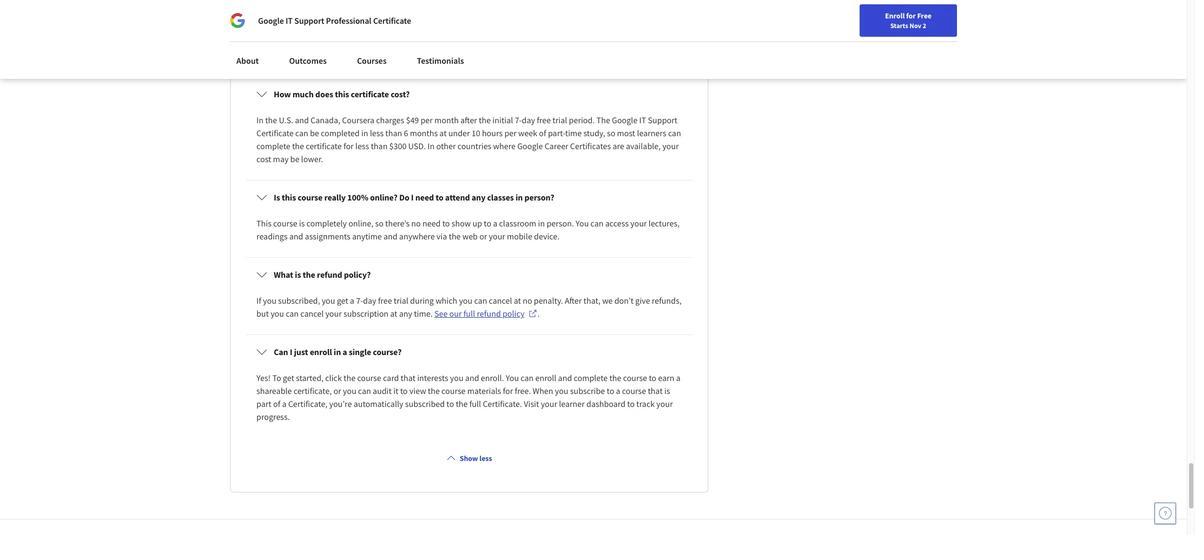 Task type: describe. For each thing, give the bounding box(es) containing it.
a inside yes, the content in the google it support professional certificate is licensed under a creative commons attribution 4.0 international license.
[[553, 37, 557, 48]]

see our full refund policy link
[[435, 308, 538, 321]]

you right "but"
[[271, 309, 284, 320]]

much
[[293, 89, 314, 100]]

the left u.s.
[[265, 115, 277, 126]]

google inside is the google it support professional certificate licensed? dropdown button
[[296, 11, 323, 22]]

10
[[472, 128, 481, 139]]

card
[[383, 373, 399, 384]]

and down there's
[[384, 231, 398, 242]]

week
[[519, 128, 538, 139]]

a right earn
[[677, 373, 681, 384]]

can i just enroll in a single course?
[[274, 347, 402, 358]]

that,
[[584, 296, 601, 307]]

via
[[437, 231, 447, 242]]

is inside yes! to get started, click the course card that interests you and enroll. you can enroll and complete the course to earn a shareable certificate, or you can audit it to view the course materials for free. when you subscribe to a course that is part of a certificate, you're automatically subscribed to the full certificate. visit your learner dashboard to track your progress.
[[665, 386, 671, 397]]

get inside if you subscribed, you get a 7-day free trial during which you can cancel at no penalty. after that, we don't give refunds, but you can cancel your subscription at any time.
[[337, 296, 348, 307]]

course?
[[373, 347, 402, 358]]

if
[[257, 296, 261, 307]]

certificate,
[[294, 386, 332, 397]]

the down materials
[[456, 399, 468, 410]]

can left "audit"
[[358, 386, 371, 397]]

coursera
[[342, 115, 375, 126]]

for inside in the u.s. and canada, coursera charges $49 per month after the initial 7-day free trial period. the google it support certificate can be completed in less than 6 months at under 10 hours per week of part-time study, so most learners can complete the certificate for less than $300 usd. in other countries where google career certificates are available, your cost may be lower.
[[344, 141, 354, 152]]

our
[[450, 309, 462, 320]]

is this course really 100% online? do i need to attend any classes in person?
[[274, 192, 555, 203]]

cost
[[257, 154, 271, 165]]

so inside in the u.s. and canada, coursera charges $49 per month after the initial 7-day free trial period. the google it support certificate can be completed in less than 6 months at under 10 hours per week of part-time study, so most learners can complete the certificate for less than $300 usd. in other countries where google career certificates are available, your cost may be lower.
[[607, 128, 616, 139]]

a inside if you subscribed, you get a 7-day free trial during which you can cancel at no penalty. after that, we don't give refunds, but you can cancel your subscription at any time.
[[350, 296, 355, 307]]

can up free.
[[521, 373, 534, 384]]

show
[[452, 218, 471, 229]]

how much does this certificate cost?
[[274, 89, 410, 100]]

day inside in the u.s. and canada, coursera charges $49 per month after the initial 7-day free trial period. the google it support certificate can be completed in less than 6 months at under 10 hours per week of part-time study, so most learners can complete the certificate for less than $300 usd. in other countries where google career certificates are available, your cost may be lower.
[[522, 115, 535, 126]]

outcomes link
[[283, 49, 333, 73]]

course inside is this course really 100% online? do i need to attend any classes in person? dropdown button
[[298, 192, 323, 203]]

online?
[[370, 192, 398, 203]]

u.s.
[[279, 115, 293, 126]]

of inside yes! to get started, click the course card that interests you and enroll. you can enroll and complete the course to earn a shareable certificate, or you can audit it to view the course materials for free. when you subscribe to a course that is part of a certificate, you're automatically subscribed to the full certificate. visit your learner dashboard to track your progress.
[[273, 399, 281, 410]]

enroll inside dropdown button
[[310, 347, 332, 358]]

1 horizontal spatial be
[[310, 128, 319, 139]]

2
[[923, 21, 927, 30]]

is this course really 100% online? do i need to attend any classes in person? button
[[248, 183, 692, 213]]

testimonials
[[417, 55, 464, 66]]

refund for policy?
[[317, 270, 342, 281]]

licensed
[[498, 37, 528, 48]]

yes, the content in the google it support professional certificate is licensed under a creative commons attribution 4.0 international license.
[[257, 37, 683, 61]]

certificate inside yes, the content in the google it support professional certificate is licensed under a creative commons attribution 4.0 international license.
[[452, 37, 489, 48]]

trial inside if you subscribed, you get a 7-day free trial during which you can cancel at no penalty. after that, we don't give refunds, but you can cancel your subscription at any time.
[[394, 296, 409, 307]]

content
[[286, 37, 314, 48]]

trial inside in the u.s. and canada, coursera charges $49 per month after the initial 7-day free trial period. the google it support certificate can be completed in less than 6 months at under 10 hours per week of part-time study, so most learners can complete the certificate for less than $300 usd. in other countries where google career certificates are available, your cost may be lower.
[[553, 115, 568, 126]]

to right up
[[484, 218, 492, 229]]

google up yes,
[[258, 15, 284, 26]]

this inside dropdown button
[[335, 89, 349, 100]]

can up lower.
[[296, 128, 308, 139]]

yes!
[[257, 373, 271, 384]]

course inside this course is completely online, so there's no need to show up to a classroom in person. you can access your lectures, readings and assignments anytime and anywhere via the web or your mobile device.
[[273, 218, 298, 229]]

is the google it support professional certificate licensed?
[[274, 11, 490, 22]]

you right if
[[263, 296, 277, 307]]

single
[[349, 347, 371, 358]]

enroll inside yes! to get started, click the course card that interests you and enroll. you can enroll and complete the course to earn a shareable certificate, or you can audit it to view the course materials for free. when you subscribe to a course that is part of a certificate, you're automatically subscribed to the full certificate. visit your learner dashboard to track your progress.
[[536, 373, 557, 384]]

7- inside in the u.s. and canada, coursera charges $49 per month after the initial 7-day free trial period. the google it support certificate can be completed in less than 6 months at under 10 hours per week of part-time study, so most learners can complete the certificate for less than $300 usd. in other countries where google career certificates are available, your cost may be lower.
[[515, 115, 522, 126]]

get inside yes! to get started, click the course card that interests you and enroll. you can enroll and complete the course to earn a shareable certificate, or you can audit it to view the course materials for free. when you subscribe to a course that is part of a certificate, you're automatically subscribed to the full certificate. visit your learner dashboard to track your progress.
[[283, 373, 294, 384]]

person.
[[547, 218, 574, 229]]

professional inside yes, the content in the google it support professional certificate is licensed under a creative commons attribution 4.0 international license.
[[405, 37, 450, 48]]

and up materials
[[465, 373, 479, 384]]

in inside dropdown button
[[334, 347, 341, 358]]

certificate inside how much does this certificate cost? dropdown button
[[351, 89, 389, 100]]

are
[[613, 141, 625, 152]]

time.
[[414, 309, 433, 320]]

0 vertical spatial that
[[401, 373, 416, 384]]

the up lower.
[[292, 141, 304, 152]]

under inside yes, the content in the google it support professional certificate is licensed under a creative commons attribution 4.0 international license.
[[530, 37, 551, 48]]

the right click
[[344, 373, 356, 384]]

may
[[273, 154, 289, 165]]

you're
[[329, 399, 352, 410]]

cost?
[[391, 89, 410, 100]]

under inside in the u.s. and canada, coursera charges $49 per month after the initial 7-day free trial period. the google it support certificate can be completed in less than 6 months at under 10 hours per week of part-time study, so most learners can complete the certificate for less than $300 usd. in other countries where google career certificates are available, your cost may be lower.
[[449, 128, 470, 139]]

give
[[636, 296, 651, 307]]

career inside in the u.s. and canada, coursera charges $49 per month after the initial 7-day free trial period. the google it support certificate can be completed in less than 6 months at under 10 hours per week of part-time study, so most learners can complete the certificate for less than $300 usd. in other countries where google career certificates are available, your cost may be lower.
[[545, 141, 569, 152]]

available,
[[626, 141, 661, 152]]

there's
[[385, 218, 410, 229]]

hours
[[482, 128, 503, 139]]

study,
[[584, 128, 606, 139]]

certificate,
[[288, 399, 328, 410]]

100%
[[348, 192, 369, 203]]

is for is the google it support professional certificate licensed?
[[274, 11, 280, 22]]

you up you're
[[343, 386, 357, 397]]

and right 'readings'
[[289, 231, 303, 242]]

lectures,
[[649, 218, 680, 229]]

how much does this certificate cost? button
[[248, 79, 692, 109]]

.
[[538, 309, 540, 320]]

this course is completely online, so there's no need to show up to a classroom in person. you can access your lectures, readings and assignments anytime and anywhere via the web or your mobile device.
[[257, 218, 682, 242]]

your inside find your new career link
[[903, 12, 917, 22]]

the inside is the google it support professional certificate licensed? dropdown button
[[282, 11, 295, 22]]

google inside yes, the content in the google it support professional certificate is licensed under a creative commons attribution 4.0 international license.
[[338, 37, 363, 48]]

free inside if you subscribed, you get a 7-day free trial during which you can cancel at no penalty. after that, we don't give refunds, but you can cancel your subscription at any time.
[[378, 296, 392, 307]]

it up the content
[[286, 15, 293, 26]]

need for no
[[423, 218, 441, 229]]

during
[[410, 296, 434, 307]]

google up most
[[612, 115, 638, 126]]

the up "international"
[[272, 37, 284, 48]]

certificates
[[571, 141, 611, 152]]

completely
[[307, 218, 347, 229]]

to left track
[[628, 399, 635, 410]]

you inside this course is completely online, so there's no need to show up to a classroom in person. you can access your lectures, readings and assignments anytime and anywhere via the web or your mobile device.
[[576, 218, 589, 229]]

does
[[316, 89, 333, 100]]

the inside what is the refund policy? dropdown button
[[303, 270, 315, 281]]

0 vertical spatial cancel
[[489, 296, 512, 307]]

to up via
[[443, 218, 450, 229]]

just
[[294, 347, 308, 358]]

show less
[[460, 454, 492, 464]]

and up "subscribe" on the bottom of the page
[[558, 373, 572, 384]]

you down what is the refund policy?
[[322, 296, 335, 307]]

subscribe
[[570, 386, 605, 397]]

is inside this course is completely online, so there's no need to show up to a classroom in person. you can access your lectures, readings and assignments anytime and anywhere via the web or your mobile device.
[[299, 218, 305, 229]]

for inside yes! to get started, click the course card that interests you and enroll. you can enroll and complete the course to earn a shareable certificate, or you can audit it to view the course materials for free. when you subscribe to a course that is part of a certificate, you're automatically subscribed to the full certificate. visit your learner dashboard to track your progress.
[[503, 386, 513, 397]]

it inside in the u.s. and canada, coursera charges $49 per month after the initial 7-day free trial period. the google it support certificate can be completed in less than 6 months at under 10 hours per week of part-time study, so most learners can complete the certificate for less than $300 usd. in other countries where google career certificates are available, your cost may be lower.
[[640, 115, 647, 126]]

or inside yes! to get started, click the course card that interests you and enroll. you can enroll and complete the course to earn a shareable certificate, or you can audit it to view the course materials for free. when you subscribe to a course that is part of a certificate, you're automatically subscribed to the full certificate. visit your learner dashboard to track your progress.
[[334, 386, 341, 397]]

can up see our full refund policy
[[474, 296, 487, 307]]

1 vertical spatial than
[[371, 141, 388, 152]]

after
[[565, 296, 582, 307]]

certificate up courses
[[373, 15, 411, 26]]

a inside this course is completely online, so there's no need to show up to a classroom in person. you can access your lectures, readings and assignments anytime and anywhere via the web or your mobile device.
[[493, 218, 498, 229]]

find your new career link
[[882, 11, 961, 24]]

need for i
[[416, 192, 434, 203]]

about link
[[230, 49, 265, 73]]

what is the refund policy? button
[[248, 260, 692, 290]]

completed
[[321, 128, 360, 139]]

time
[[566, 128, 582, 139]]

automatically
[[354, 399, 404, 410]]

courses
[[357, 55, 387, 66]]

professional up license.
[[326, 15, 372, 26]]

learners
[[637, 128, 667, 139]]

any inside if you subscribed, you get a 7-day free trial during which you can cancel at no penalty. after that, we don't give refunds, but you can cancel your subscription at any time.
[[399, 309, 413, 320]]

the up license.
[[324, 37, 336, 48]]

a up dashboard
[[616, 386, 621, 397]]

to right it
[[400, 386, 408, 397]]

google down week
[[518, 141, 543, 152]]

professional inside is the google it support professional certificate licensed? dropdown button
[[366, 11, 413, 22]]

it
[[394, 386, 399, 397]]

most
[[617, 128, 636, 139]]

to right subscribed
[[447, 399, 454, 410]]

period.
[[569, 115, 595, 126]]

complete inside yes! to get started, click the course card that interests you and enroll. you can enroll and complete the course to earn a shareable certificate, or you can audit it to view the course materials for free. when you subscribe to a course that is part of a certificate, you're automatically subscribed to the full certificate. visit your learner dashboard to track your progress.
[[574, 373, 608, 384]]

part
[[257, 399, 272, 410]]

outcomes
[[289, 55, 327, 66]]

anytime
[[352, 231, 382, 242]]

full inside yes! to get started, click the course card that interests you and enroll. you can enroll and complete the course to earn a shareable certificate, or you can audit it to view the course materials for free. when you subscribe to a course that is part of a certificate, you're automatically subscribed to the full certificate. visit your learner dashboard to track your progress.
[[470, 399, 481, 410]]

you up 'our' at the left
[[459, 296, 473, 307]]

certificate inside in the u.s. and canada, coursera charges $49 per month after the initial 7-day free trial period. the google it support certificate can be completed in less than 6 months at under 10 hours per week of part-time study, so most learners can complete the certificate for less than $300 usd. in other countries where google career certificates are available, your cost may be lower.
[[306, 141, 342, 152]]

refund for policy
[[477, 309, 501, 320]]

your inside in the u.s. and canada, coursera charges $49 per month after the initial 7-day free trial period. the google it support certificate can be completed in less than 6 months at under 10 hours per week of part-time study, so most learners can complete the certificate for less than $300 usd. in other countries where google career certificates are available, your cost may be lower.
[[663, 141, 679, 152]]

starts
[[891, 21, 909, 30]]

0 horizontal spatial at
[[390, 309, 398, 320]]

you inside yes! to get started, click the course card that interests you and enroll. you can enroll and complete the course to earn a shareable certificate, or you can audit it to view the course materials for free. when you subscribe to a course that is part of a certificate, you're automatically subscribed to the full certificate. visit your learner dashboard to track your progress.
[[506, 373, 519, 384]]

we
[[603, 296, 613, 307]]

to up dashboard
[[607, 386, 615, 397]]

the inside this course is completely online, so there's no need to show up to a classroom in person. you can access your lectures, readings and assignments anytime and anywhere via the web or your mobile device.
[[449, 231, 461, 242]]



Task type: vqa. For each thing, say whether or not it's contained in the screenshot.
Can I just enroll in a single course? DROPDOWN BUTTON
yes



Task type: locate. For each thing, give the bounding box(es) containing it.
find your new career
[[887, 12, 955, 22]]

no inside this course is completely online, so there's no need to show up to a classroom in person. you can access your lectures, readings and assignments anytime and anywhere via the web or your mobile device.
[[412, 218, 421, 229]]

1 vertical spatial need
[[423, 218, 441, 229]]

1 vertical spatial 7-
[[356, 296, 363, 307]]

a inside dropdown button
[[343, 347, 347, 358]]

refund
[[317, 270, 342, 281], [477, 309, 501, 320]]

support inside yes, the content in the google it support professional certificate is licensed under a creative commons attribution 4.0 international license.
[[374, 37, 403, 48]]

show
[[460, 454, 478, 464]]

0 vertical spatial less
[[370, 128, 384, 139]]

it up license.
[[324, 11, 332, 22]]

less down charges at the left of page
[[370, 128, 384, 139]]

0 horizontal spatial complete
[[257, 141, 291, 152]]

0 horizontal spatial i
[[290, 347, 293, 358]]

0 horizontal spatial free
[[378, 296, 392, 307]]

refunds,
[[652, 296, 682, 307]]

certificate inside in the u.s. and canada, coursera charges $49 per month after the initial 7-day free trial period. the google it support certificate can be completed in less than 6 months at under 10 hours per week of part-time study, so most learners can complete the certificate for less than $300 usd. in other countries where google career certificates are available, your cost may be lower.
[[257, 128, 294, 139]]

can right learners
[[669, 128, 682, 139]]

any left the time.
[[399, 309, 413, 320]]

than
[[386, 128, 402, 139], [371, 141, 388, 152]]

0 horizontal spatial for
[[344, 141, 354, 152]]

in left single
[[334, 347, 341, 358]]

1 horizontal spatial enroll
[[536, 373, 557, 384]]

2 vertical spatial less
[[480, 454, 492, 464]]

complete
[[257, 141, 291, 152], [574, 373, 608, 384]]

course
[[298, 192, 323, 203], [273, 218, 298, 229], [357, 373, 382, 384], [623, 373, 648, 384], [442, 386, 466, 397], [622, 386, 647, 397]]

0 vertical spatial or
[[480, 231, 487, 242]]

subscribed,
[[278, 296, 320, 307]]

you up learner
[[555, 386, 569, 397]]

testimonials link
[[411, 49, 471, 73]]

i inside dropdown button
[[290, 347, 293, 358]]

0 vertical spatial 7-
[[515, 115, 522, 126]]

1 horizontal spatial of
[[539, 128, 547, 139]]

1 horizontal spatial no
[[523, 296, 532, 307]]

you right 'person.'
[[576, 218, 589, 229]]

opens in a new tab image
[[529, 310, 538, 318]]

is left "licensed"
[[490, 37, 496, 48]]

support up license.
[[333, 11, 364, 22]]

i inside dropdown button
[[411, 192, 414, 203]]

complete inside in the u.s. and canada, coursera charges $49 per month after the initial 7-day free trial period. the google it support certificate can be completed in less than 6 months at under 10 hours per week of part-time study, so most learners can complete the certificate for less than $300 usd. in other countries where google career certificates are available, your cost may be lower.
[[257, 141, 291, 152]]

click
[[326, 373, 342, 384]]

1 horizontal spatial for
[[503, 386, 513, 397]]

0 horizontal spatial no
[[412, 218, 421, 229]]

a down "shareable"
[[282, 399, 287, 410]]

0 vertical spatial of
[[539, 128, 547, 139]]

0 horizontal spatial less
[[356, 141, 369, 152]]

1 vertical spatial of
[[273, 399, 281, 410]]

a right up
[[493, 218, 498, 229]]

track
[[637, 399, 655, 410]]

full
[[464, 309, 475, 320], [470, 399, 481, 410]]

1 horizontal spatial per
[[505, 128, 517, 139]]

it inside yes, the content in the google it support professional certificate is licensed under a creative commons attribution 4.0 international license.
[[365, 37, 372, 48]]

$300
[[390, 141, 407, 152]]

the up hours
[[479, 115, 491, 126]]

1 vertical spatial no
[[523, 296, 532, 307]]

1 horizontal spatial you
[[576, 218, 589, 229]]

to left earn
[[649, 373, 657, 384]]

creative
[[559, 37, 589, 48]]

free up subscription
[[378, 296, 392, 307]]

to inside dropdown button
[[436, 192, 444, 203]]

1 vertical spatial be
[[291, 154, 300, 165]]

1 vertical spatial any
[[399, 309, 413, 320]]

of inside in the u.s. and canada, coursera charges $49 per month after the initial 7-day free trial period. the google it support certificate can be completed in less than 6 months at under 10 hours per week of part-time study, so most learners can complete the certificate for less than $300 usd. in other countries where google career certificates are available, your cost may be lower.
[[539, 128, 547, 139]]

1 horizontal spatial at
[[440, 128, 447, 139]]

1 horizontal spatial less
[[370, 128, 384, 139]]

0 horizontal spatial cancel
[[301, 309, 324, 320]]

google image
[[230, 13, 245, 28]]

free
[[537, 115, 551, 126], [378, 296, 392, 307]]

1 vertical spatial day
[[363, 296, 377, 307]]

less inside dropdown button
[[480, 454, 492, 464]]

for up certificate.
[[503, 386, 513, 397]]

certificate down u.s.
[[257, 128, 294, 139]]

need inside this course is completely online, so there's no need to show up to a classroom in person. you can access your lectures, readings and assignments anytime and anywhere via the web or your mobile device.
[[423, 218, 441, 229]]

0 vertical spatial day
[[522, 115, 535, 126]]

in the u.s. and canada, coursera charges $49 per month after the initial 7-day free trial period. the google it support certificate can be completed in less than 6 months at under 10 hours per week of part-time study, so most learners can complete the certificate for less than $300 usd. in other countries where google career certificates are available, your cost may be lower.
[[257, 115, 683, 165]]

classroom
[[499, 218, 537, 229]]

is inside dropdown button
[[274, 11, 280, 22]]

trial
[[553, 115, 568, 126], [394, 296, 409, 307]]

less down 'completed'
[[356, 141, 369, 152]]

when
[[533, 386, 554, 397]]

any inside dropdown button
[[472, 192, 486, 203]]

is inside dropdown button
[[295, 270, 301, 281]]

1 horizontal spatial i
[[411, 192, 414, 203]]

of right part
[[273, 399, 281, 410]]

1 vertical spatial enroll
[[536, 373, 557, 384]]

a up subscription
[[350, 296, 355, 307]]

or up you're
[[334, 386, 341, 397]]

google down google it support professional certificate
[[338, 37, 363, 48]]

0 horizontal spatial any
[[399, 309, 413, 320]]

no inside if you subscribed, you get a 7-day free trial during which you can cancel at no penalty. after that, we don't give refunds, but you can cancel your subscription at any time.
[[523, 296, 532, 307]]

0 vertical spatial refund
[[317, 270, 342, 281]]

or inside this course is completely online, so there's no need to show up to a classroom in person. you can access your lectures, readings and assignments anytime and anywhere via the web or your mobile device.
[[480, 231, 487, 242]]

google
[[296, 11, 323, 22], [258, 15, 284, 26], [338, 37, 363, 48], [612, 115, 638, 126], [518, 141, 543, 152]]

1 horizontal spatial complete
[[574, 373, 608, 384]]

certificate inside dropdown button
[[414, 11, 454, 22]]

where
[[493, 141, 516, 152]]

for up "nov"
[[907, 11, 916, 21]]

0 vertical spatial need
[[416, 192, 434, 203]]

4.0
[[670, 37, 681, 48]]

day inside if you subscribed, you get a 7-day free trial during which you can cancel at no penalty. after that, we don't give refunds, but you can cancel your subscription at any time.
[[363, 296, 377, 307]]

career down part-
[[545, 141, 569, 152]]

in down coursera
[[362, 128, 368, 139]]

1 horizontal spatial in
[[428, 141, 435, 152]]

to
[[273, 373, 281, 384]]

6
[[404, 128, 408, 139]]

day up week
[[522, 115, 535, 126]]

audit
[[373, 386, 392, 397]]

this right does
[[335, 89, 349, 100]]

countries
[[458, 141, 492, 152]]

and inside in the u.s. and canada, coursera charges $49 per month after the initial 7-day free trial period. the google it support certificate can be completed in less than 6 months at under 10 hours per week of part-time study, so most learners can complete the certificate for less than $300 usd. in other countries where google career certificates are available, your cost may be lower.
[[295, 115, 309, 126]]

support up learners
[[648, 115, 678, 126]]

7- up subscription
[[356, 296, 363, 307]]

day
[[522, 115, 535, 126], [363, 296, 377, 307]]

in inside yes, the content in the google it support professional certificate is licensed under a creative commons attribution 4.0 international license.
[[316, 37, 322, 48]]

i
[[411, 192, 414, 203], [290, 347, 293, 358]]

no up anywhere
[[412, 218, 421, 229]]

0 horizontal spatial 7-
[[356, 296, 363, 307]]

per
[[421, 115, 433, 126], [505, 128, 517, 139]]

so inside this course is completely online, so there's no need to show up to a classroom in person. you can access your lectures, readings and assignments anytime and anywhere via the web or your mobile device.
[[375, 218, 384, 229]]

1 vertical spatial per
[[505, 128, 517, 139]]

what is the refund policy?
[[274, 270, 371, 281]]

is down 'may'
[[274, 192, 280, 203]]

can inside this course is completely online, so there's no need to show up to a classroom in person. you can access your lectures, readings and assignments anytime and anywhere via the web or your mobile device.
[[591, 218, 604, 229]]

in right classes
[[516, 192, 523, 203]]

that up view
[[401, 373, 416, 384]]

0 vertical spatial be
[[310, 128, 319, 139]]

do
[[399, 192, 410, 203]]

it up learners
[[640, 115, 647, 126]]

this inside dropdown button
[[282, 192, 296, 203]]

initial
[[493, 115, 513, 126]]

cancel down subscribed,
[[301, 309, 324, 320]]

your
[[903, 12, 917, 22], [663, 141, 679, 152], [631, 218, 647, 229], [489, 231, 506, 242], [326, 309, 342, 320], [541, 399, 558, 410], [657, 399, 673, 410]]

in
[[257, 115, 264, 126], [428, 141, 435, 152]]

free up part-
[[537, 115, 551, 126]]

get
[[337, 296, 348, 307], [283, 373, 294, 384]]

free inside in the u.s. and canada, coursera charges $49 per month after the initial 7-day free trial period. the google it support certificate can be completed in less than 6 months at under 10 hours per week of part-time study, so most learners can complete the certificate for less than $300 usd. in other countries where google career certificates are available, your cost may be lower.
[[537, 115, 551, 126]]

attend
[[445, 192, 470, 203]]

0 vertical spatial at
[[440, 128, 447, 139]]

0 vertical spatial any
[[472, 192, 486, 203]]

0 vertical spatial enroll
[[310, 347, 332, 358]]

a left single
[[343, 347, 347, 358]]

the right what
[[303, 270, 315, 281]]

need inside dropdown button
[[416, 192, 434, 203]]

the
[[597, 115, 611, 126]]

1 vertical spatial i
[[290, 347, 293, 358]]

0 horizontal spatial that
[[401, 373, 416, 384]]

1 horizontal spatial refund
[[477, 309, 501, 320]]

trial up part-
[[553, 115, 568, 126]]

2 horizontal spatial at
[[514, 296, 521, 307]]

you
[[576, 218, 589, 229], [506, 373, 519, 384]]

support up the content
[[295, 15, 325, 26]]

at up policy
[[514, 296, 521, 307]]

access
[[606, 218, 629, 229]]

that
[[401, 373, 416, 384], [648, 386, 663, 397]]

your inside if you subscribed, you get a 7-day free trial during which you can cancel at no penalty. after that, we don't give refunds, but you can cancel your subscription at any time.
[[326, 309, 342, 320]]

1 horizontal spatial cancel
[[489, 296, 512, 307]]

certificate down is the google it support professional certificate licensed? dropdown button
[[452, 37, 489, 48]]

0 vertical spatial get
[[337, 296, 348, 307]]

don't
[[615, 296, 634, 307]]

other
[[437, 141, 456, 152]]

career right new
[[934, 12, 955, 22]]

month
[[435, 115, 459, 126]]

and
[[295, 115, 309, 126], [289, 231, 303, 242], [384, 231, 398, 242], [465, 373, 479, 384], [558, 373, 572, 384]]

2 horizontal spatial less
[[480, 454, 492, 464]]

1 vertical spatial you
[[506, 373, 519, 384]]

can left access
[[591, 218, 604, 229]]

1 vertical spatial or
[[334, 386, 341, 397]]

is inside dropdown button
[[274, 192, 280, 203]]

support inside in the u.s. and canada, coursera charges $49 per month after the initial 7-day free trial period. the google it support certificate can be completed in less than 6 months at under 10 hours per week of part-time study, so most learners can complete the certificate for less than $300 usd. in other countries where google career certificates are available, your cost may be lower.
[[648, 115, 678, 126]]

progress.
[[257, 412, 290, 423]]

started,
[[296, 373, 324, 384]]

0 vertical spatial is
[[274, 11, 280, 22]]

mobile
[[507, 231, 533, 242]]

1 vertical spatial so
[[375, 218, 384, 229]]

2 is from the top
[[274, 192, 280, 203]]

in inside in the u.s. and canada, coursera charges $49 per month after the initial 7-day free trial period. the google it support certificate can be completed in less than 6 months at under 10 hours per week of part-time study, so most learners can complete the certificate for less than $300 usd. in other countries where google career certificates are available, your cost may be lower.
[[362, 128, 368, 139]]

this
[[257, 218, 272, 229]]

commons
[[590, 37, 627, 48]]

menu item
[[961, 11, 1030, 46]]

1 vertical spatial career
[[545, 141, 569, 152]]

0 horizontal spatial per
[[421, 115, 433, 126]]

refund left policy
[[477, 309, 501, 320]]

materials
[[468, 386, 501, 397]]

can
[[274, 347, 288, 358]]

a left creative at left
[[553, 37, 557, 48]]

0 vertical spatial complete
[[257, 141, 291, 152]]

for inside enroll for free starts nov 2
[[907, 11, 916, 21]]

per up months
[[421, 115, 433, 126]]

for
[[907, 11, 916, 21], [344, 141, 354, 152], [503, 386, 513, 397]]

0 vertical spatial career
[[934, 12, 955, 22]]

professional up courses
[[366, 11, 413, 22]]

in
[[316, 37, 322, 48], [362, 128, 368, 139], [516, 192, 523, 203], [538, 218, 545, 229], [334, 347, 341, 358]]

licensed?
[[455, 11, 490, 22]]

0 horizontal spatial of
[[273, 399, 281, 410]]

of left part-
[[539, 128, 547, 139]]

2 vertical spatial at
[[390, 309, 398, 320]]

in up device.
[[538, 218, 545, 229]]

1 vertical spatial certificate
[[306, 141, 342, 152]]

1 horizontal spatial certificate
[[351, 89, 389, 100]]

so up are
[[607, 128, 616, 139]]

refund inside dropdown button
[[317, 270, 342, 281]]

policy?
[[344, 270, 371, 281]]

enroll right the just
[[310, 347, 332, 358]]

0 horizontal spatial enroll
[[310, 347, 332, 358]]

the up dashboard
[[610, 373, 622, 384]]

professional
[[366, 11, 413, 22], [326, 15, 372, 26], [405, 37, 450, 48]]

show less button
[[443, 449, 497, 469]]

1 vertical spatial less
[[356, 141, 369, 152]]

than left $300
[[371, 141, 388, 152]]

can down subscribed,
[[286, 309, 299, 320]]

at right subscription
[[390, 309, 398, 320]]

2 vertical spatial for
[[503, 386, 513, 397]]

the up the content
[[282, 11, 295, 22]]

1 horizontal spatial this
[[335, 89, 349, 100]]

1 is from the top
[[274, 11, 280, 22]]

under
[[530, 37, 551, 48], [449, 128, 470, 139]]

courses link
[[351, 49, 393, 73]]

i left the just
[[290, 347, 293, 358]]

it up courses
[[365, 37, 372, 48]]

the down interests
[[428, 386, 440, 397]]

1 horizontal spatial career
[[934, 12, 955, 22]]

complete up 'may'
[[257, 141, 291, 152]]

at inside in the u.s. and canada, coursera charges $49 per month after the initial 7-day free trial period. the google it support certificate can be completed in less than 6 months at under 10 hours per week of part-time study, so most learners can complete the certificate for less than $300 usd. in other countries where google career certificates are available, your cost may be lower.
[[440, 128, 447, 139]]

0 vertical spatial full
[[464, 309, 475, 320]]

shareable
[[257, 386, 292, 397]]

7- inside if you subscribed, you get a 7-day free trial during which you can cancel at no penalty. after that, we don't give refunds, but you can cancel your subscription at any time.
[[356, 296, 363, 307]]

0 horizontal spatial you
[[506, 373, 519, 384]]

0 vertical spatial i
[[411, 192, 414, 203]]

in right 'usd.'
[[428, 141, 435, 152]]

1 vertical spatial this
[[282, 192, 296, 203]]

earn
[[659, 373, 675, 384]]

0 vertical spatial certificate
[[351, 89, 389, 100]]

canada,
[[311, 115, 341, 126]]

it inside dropdown button
[[324, 11, 332, 22]]

nov
[[910, 21, 922, 30]]

1 vertical spatial is
[[274, 192, 280, 203]]

0 vertical spatial you
[[576, 218, 589, 229]]

7-
[[515, 115, 522, 126], [356, 296, 363, 307]]

1 vertical spatial trial
[[394, 296, 409, 307]]

1 vertical spatial at
[[514, 296, 521, 307]]

so up anytime
[[375, 218, 384, 229]]

enroll up when
[[536, 373, 557, 384]]

is down earn
[[665, 386, 671, 397]]

device.
[[534, 231, 560, 242]]

a
[[553, 37, 557, 48], [493, 218, 498, 229], [350, 296, 355, 307], [343, 347, 347, 358], [677, 373, 681, 384], [616, 386, 621, 397], [282, 399, 287, 410]]

0 horizontal spatial refund
[[317, 270, 342, 281]]

0 horizontal spatial under
[[449, 128, 470, 139]]

0 vertical spatial this
[[335, 89, 349, 100]]

1 vertical spatial in
[[428, 141, 435, 152]]

day up subscription
[[363, 296, 377, 307]]

be right 'may'
[[291, 154, 300, 165]]

interests
[[417, 373, 449, 384]]

i right do
[[411, 192, 414, 203]]

complete up "subscribe" on the bottom of the page
[[574, 373, 608, 384]]

online,
[[349, 218, 374, 229]]

support up courses
[[374, 37, 403, 48]]

in inside dropdown button
[[516, 192, 523, 203]]

7- right initial
[[515, 115, 522, 126]]

help center image
[[1160, 508, 1173, 521]]

None search field
[[154, 7, 414, 28]]

1 horizontal spatial free
[[537, 115, 551, 126]]

in left u.s.
[[257, 115, 264, 126]]

yes! to get started, click the course card that interests you and enroll. you can enroll and complete the course to earn a shareable certificate, or you can audit it to view the course materials for free. when you subscribe to a course that is part of a certificate, you're automatically subscribed to the full certificate. visit your learner dashboard to track your progress.
[[257, 373, 683, 423]]

0 vertical spatial per
[[421, 115, 433, 126]]

cancel
[[489, 296, 512, 307], [301, 309, 324, 320]]

visit
[[524, 399, 539, 410]]

0 vertical spatial in
[[257, 115, 264, 126]]

0 horizontal spatial in
[[257, 115, 264, 126]]

this down 'may'
[[282, 192, 296, 203]]

penalty.
[[534, 296, 563, 307]]

0 vertical spatial under
[[530, 37, 551, 48]]

1 horizontal spatial any
[[472, 192, 486, 203]]

1 vertical spatial full
[[470, 399, 481, 410]]

charges
[[376, 115, 405, 126]]

need up via
[[423, 218, 441, 229]]

0 horizontal spatial certificate
[[306, 141, 342, 152]]

you right interests
[[450, 373, 464, 384]]

under down after
[[449, 128, 470, 139]]

is left completely
[[299, 218, 305, 229]]

need
[[416, 192, 434, 203], [423, 218, 441, 229]]

if you subscribed, you get a 7-day free trial during which you can cancel at no penalty. after that, we don't give refunds, but you can cancel your subscription at any time.
[[257, 296, 684, 320]]

enroll for free starts nov 2
[[886, 11, 932, 30]]

0 vertical spatial for
[[907, 11, 916, 21]]

subscribed
[[405, 399, 445, 410]]

1 vertical spatial under
[[449, 128, 470, 139]]

1 horizontal spatial or
[[480, 231, 487, 242]]

but
[[257, 309, 269, 320]]

or right web on the top left
[[480, 231, 487, 242]]

is inside yes, the content in the google it support professional certificate is licensed under a creative commons attribution 4.0 international license.
[[490, 37, 496, 48]]

1 horizontal spatial get
[[337, 296, 348, 307]]

0 horizontal spatial get
[[283, 373, 294, 384]]

certificate up lower.
[[306, 141, 342, 152]]

in inside this course is completely online, so there's no need to show up to a classroom in person. you can access your lectures, readings and assignments anytime and anywhere via the web or your mobile device.
[[538, 218, 545, 229]]

1 vertical spatial that
[[648, 386, 663, 397]]

1 horizontal spatial that
[[648, 386, 663, 397]]

trial left 'during'
[[394, 296, 409, 307]]

it
[[324, 11, 332, 22], [286, 15, 293, 26], [365, 37, 372, 48], [640, 115, 647, 126]]

0 vertical spatial free
[[537, 115, 551, 126]]

0 horizontal spatial this
[[282, 192, 296, 203]]

google up the content
[[296, 11, 323, 22]]

is for is this course really 100% online? do i need to attend any classes in person?
[[274, 192, 280, 203]]

0 horizontal spatial career
[[545, 141, 569, 152]]

1 horizontal spatial under
[[530, 37, 551, 48]]

assignments
[[305, 231, 351, 242]]

support inside is the google it support professional certificate licensed? dropdown button
[[333, 11, 364, 22]]

0 vertical spatial than
[[386, 128, 402, 139]]

0 vertical spatial no
[[412, 218, 421, 229]]

full right 'our' at the left
[[464, 309, 475, 320]]

anywhere
[[399, 231, 435, 242]]



